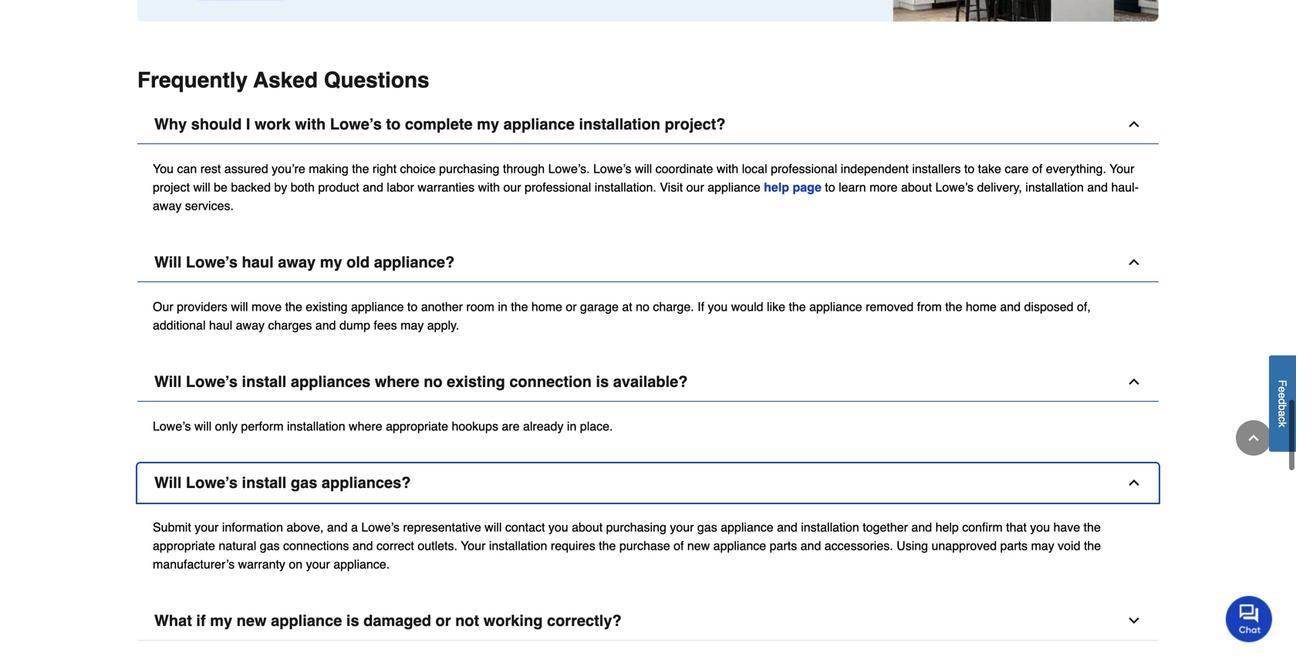 Task type: locate. For each thing, give the bounding box(es) containing it.
no inside our providers will move the existing appliance to another room in the home or garage at no charge. if you would like the appliance removed from the home and disposed of, additional haul away charges and dump fees may apply.
[[636, 300, 650, 314]]

1 vertical spatial with
[[717, 162, 739, 176]]

haul down the providers
[[209, 318, 232, 333]]

of inside you can rest assured you're making the right choice purchasing through lowe's. lowe's will coordinate with local professional independent installers to take care of everything. your project will be backed by both product and labor warranties with our professional installation. visit our appliance
[[1032, 162, 1043, 176]]

existing up dump
[[306, 300, 348, 314]]

home right from
[[966, 300, 997, 314]]

0 horizontal spatial purchasing
[[439, 162, 500, 176]]

2 horizontal spatial my
[[477, 115, 499, 133]]

appliance
[[504, 115, 575, 133], [708, 180, 761, 194], [351, 300, 404, 314], [810, 300, 862, 314], [721, 520, 774, 535], [713, 539, 766, 553], [271, 612, 342, 630]]

gas up warranty
[[260, 539, 280, 553]]

0 horizontal spatial parts
[[770, 539, 797, 553]]

appliance?
[[374, 254, 455, 271]]

purchasing up warranties
[[439, 162, 500, 176]]

scroll to top element
[[1236, 421, 1272, 456]]

will left move
[[231, 300, 248, 314]]

1 vertical spatial install
[[242, 474, 287, 492]]

will up submit at the bottom
[[154, 474, 182, 492]]

why should i work with lowe's to complete my appliance installation project? button
[[137, 105, 1159, 144]]

charges
[[268, 318, 312, 333]]

0 vertical spatial may
[[401, 318, 424, 333]]

will for will lowe's install gas appliances?
[[154, 474, 182, 492]]

you right that
[[1030, 520, 1050, 535]]

home left garage at left top
[[532, 300, 562, 314]]

1 horizontal spatial no
[[636, 300, 650, 314]]

0 horizontal spatial of
[[674, 539, 684, 553]]

take
[[978, 162, 1001, 176]]

1 horizontal spatial you
[[708, 300, 728, 314]]

installation down everything.
[[1026, 180, 1084, 194]]

1 vertical spatial help
[[936, 520, 959, 535]]

1 horizontal spatial of
[[1032, 162, 1043, 176]]

in inside our providers will move the existing appliance to another room in the home or garage at no charge. if you would like the appliance removed from the home and disposed of, additional haul away charges and dump fees may apply.
[[498, 300, 508, 314]]

together
[[863, 520, 908, 535]]

should
[[191, 115, 242, 133]]

0 horizontal spatial with
[[295, 115, 326, 133]]

1 horizontal spatial new
[[687, 539, 710, 553]]

1 horizontal spatial our
[[686, 180, 704, 194]]

the right room at the left top of page
[[511, 300, 528, 314]]

1 horizontal spatial or
[[566, 300, 577, 314]]

chevron up image inside the will lowe's install gas appliances? button
[[1127, 475, 1142, 491]]

is
[[596, 373, 609, 391], [346, 612, 359, 630]]

to up right
[[386, 115, 401, 133]]

to learn more about lowe's delivery, installation and haul- away services.
[[153, 180, 1139, 213]]

page
[[793, 180, 822, 194]]

1 vertical spatial chevron up image
[[1246, 431, 1262, 446]]

chevron up image inside why should i work with lowe's to complete my appliance installation project? button
[[1127, 117, 1142, 132]]

1 vertical spatial may
[[1031, 539, 1055, 553]]

lowe's up the providers
[[186, 254, 238, 271]]

c
[[1277, 417, 1289, 422]]

by
[[274, 180, 287, 194]]

our
[[503, 180, 521, 194], [686, 180, 704, 194]]

warranties
[[418, 180, 475, 194]]

lowe's down installers
[[936, 180, 974, 194]]

1 horizontal spatial parts
[[1000, 539, 1028, 553]]

appliance inside button
[[504, 115, 575, 133]]

in left place.
[[567, 419, 577, 434]]

0 vertical spatial a
[[1277, 411, 1289, 417]]

will left contact
[[485, 520, 502, 535]]

to inside you can rest assured you're making the right choice purchasing through lowe's. lowe's will coordinate with local professional independent installers to take care of everything. your project will be backed by both product and labor warranties with our professional installation. visit our appliance
[[964, 162, 975, 176]]

lowe's up installation.
[[593, 162, 632, 176]]

lowe's inside you can rest assured you're making the right choice purchasing through lowe's. lowe's will coordinate with local professional independent installers to take care of everything. your project will be backed by both product and labor warranties with our professional installation. visit our appliance
[[593, 162, 632, 176]]

1 vertical spatial existing
[[447, 373, 505, 391]]

or left not
[[436, 612, 451, 630]]

professional
[[771, 162, 837, 176], [525, 180, 591, 194]]

you up "requires"
[[549, 520, 568, 535]]

0 vertical spatial existing
[[306, 300, 348, 314]]

where up appliances?
[[349, 419, 382, 434]]

your
[[1110, 162, 1135, 176], [461, 539, 486, 553]]

0 horizontal spatial a
[[351, 520, 358, 535]]

our providers will move the existing appliance to another room in the home or garage at no charge. if you would like the appliance removed from the home and disposed of, additional haul away charges and dump fees may apply.
[[153, 300, 1091, 333]]

1 vertical spatial purchasing
[[606, 520, 667, 535]]

chevron up image
[[1127, 374, 1142, 390], [1246, 431, 1262, 446], [1127, 475, 1142, 491]]

of right care
[[1032, 162, 1043, 176]]

1 horizontal spatial my
[[320, 254, 342, 271]]

k
[[1277, 422, 1289, 428]]

2 vertical spatial chevron up image
[[1127, 475, 1142, 491]]

0 horizontal spatial help
[[764, 180, 789, 194]]

my right if
[[210, 612, 232, 630]]

0 vertical spatial professional
[[771, 162, 837, 176]]

with inside why should i work with lowe's to complete my appliance installation project? button
[[295, 115, 326, 133]]

you can rest assured you're making the right choice purchasing through lowe's. lowe's will coordinate with local professional independent installers to take care of everything. your project will be backed by both product and labor warranties with our professional installation. visit our appliance
[[153, 162, 1135, 194]]

1 vertical spatial appropriate
[[153, 539, 215, 553]]

1 horizontal spatial gas
[[291, 474, 317, 492]]

gas up above,
[[291, 474, 317, 492]]

may left void
[[1031, 539, 1055, 553]]

i
[[246, 115, 250, 133]]

will lowe's install appliances where no existing connection is available? button
[[137, 363, 1159, 402]]

your up purchase at bottom
[[670, 520, 694, 535]]

our down through
[[503, 180, 521, 194]]

with left local
[[717, 162, 739, 176]]

correct
[[377, 539, 414, 553]]

0 horizontal spatial appropriate
[[153, 539, 215, 553]]

providers
[[177, 300, 228, 314]]

about
[[901, 180, 932, 194], [572, 520, 603, 535]]

0 vertical spatial in
[[498, 300, 508, 314]]

purchasing inside you can rest assured you're making the right choice purchasing through lowe's. lowe's will coordinate with local professional independent installers to take care of everything. your project will be backed by both product and labor warranties with our professional installation. visit our appliance
[[439, 162, 500, 176]]

available?
[[613, 373, 688, 391]]

1 vertical spatial in
[[567, 419, 577, 434]]

the right "requires"
[[599, 539, 616, 553]]

above,
[[287, 520, 324, 535]]

1 vertical spatial or
[[436, 612, 451, 630]]

where up lowe's will only perform installation where appropriate hookups are already in place.
[[375, 373, 419, 391]]

will for will lowe's install appliances where no existing connection is available?
[[154, 373, 182, 391]]

0 horizontal spatial professional
[[525, 180, 591, 194]]

0 vertical spatial about
[[901, 180, 932, 194]]

where
[[375, 373, 419, 391], [349, 419, 382, 434]]

or left garage at left top
[[566, 300, 577, 314]]

2 vertical spatial away
[[236, 318, 265, 333]]

and inside you can rest assured you're making the right choice purchasing through lowe's. lowe's will coordinate with local professional independent installers to take care of everything. your project will be backed by both product and labor warranties with our professional installation. visit our appliance
[[363, 180, 383, 194]]

unapproved
[[932, 539, 997, 553]]

right
[[373, 162, 397, 176]]

additional
[[153, 318, 206, 333]]

or inside button
[[436, 612, 451, 630]]

charge.
[[653, 300, 694, 314]]

e up d
[[1277, 387, 1289, 393]]

0 vertical spatial purchasing
[[439, 162, 500, 176]]

away inside to learn more about lowe's delivery, installation and haul- away services.
[[153, 199, 182, 213]]

may right fees
[[401, 318, 424, 333]]

purchase
[[619, 539, 670, 553]]

my right complete
[[477, 115, 499, 133]]

away
[[153, 199, 182, 213], [278, 254, 316, 271], [236, 318, 265, 333]]

2 horizontal spatial your
[[670, 520, 694, 535]]

1 vertical spatial professional
[[525, 180, 591, 194]]

will left 'be' on the left top
[[193, 180, 210, 194]]

new inside what if my new appliance is damaged or not working correctly? button
[[237, 612, 267, 630]]

2 chevron up image from the top
[[1127, 255, 1142, 270]]

existing
[[306, 300, 348, 314], [447, 373, 505, 391]]

the left right
[[352, 162, 369, 176]]

2 vertical spatial will
[[154, 474, 182, 492]]

to left another
[[407, 300, 418, 314]]

0 horizontal spatial in
[[498, 300, 508, 314]]

haul up move
[[242, 254, 274, 271]]

gas
[[291, 474, 317, 492], [697, 520, 717, 535], [260, 539, 280, 553]]

visit
[[660, 180, 683, 194]]

new
[[687, 539, 710, 553], [237, 612, 267, 630]]

0 vertical spatial gas
[[291, 474, 317, 492]]

1 horizontal spatial purchasing
[[606, 520, 667, 535]]

1 vertical spatial will
[[154, 373, 182, 391]]

chevron up image up haul-
[[1127, 117, 1142, 132]]

gas inside button
[[291, 474, 317, 492]]

1 vertical spatial is
[[346, 612, 359, 630]]

1 horizontal spatial in
[[567, 419, 577, 434]]

can
[[177, 162, 197, 176]]

lowe's up correct at the left bottom of page
[[361, 520, 400, 535]]

the right void
[[1084, 539, 1101, 553]]

move
[[252, 300, 282, 314]]

appropriate up manufacturer's
[[153, 539, 215, 553]]

will inside our providers will move the existing appliance to another room in the home or garage at no charge. if you would like the appliance removed from the home and disposed of, additional haul away charges and dump fees may apply.
[[231, 300, 248, 314]]

1 vertical spatial no
[[424, 373, 443, 391]]

installation
[[579, 115, 661, 133], [1026, 180, 1084, 194], [287, 419, 345, 434], [801, 520, 859, 535], [489, 539, 547, 553]]

1 vertical spatial of
[[674, 539, 684, 553]]

you're
[[272, 162, 305, 176]]

place.
[[580, 419, 613, 434]]

your inside you can rest assured you're making the right choice purchasing through lowe's. lowe's will coordinate with local professional independent installers to take care of everything. your project will be backed by both product and labor warranties with our professional installation. visit our appliance
[[1110, 162, 1135, 176]]

chevron up image inside will lowe's install appliances where no existing connection is available? button
[[1127, 374, 1142, 390]]

appropriate
[[386, 419, 448, 434], [153, 539, 215, 553]]

0 horizontal spatial may
[[401, 318, 424, 333]]

confirm
[[962, 520, 1003, 535]]

no inside will lowe's install appliances where no existing connection is available? button
[[424, 373, 443, 391]]

contact
[[505, 520, 545, 535]]

1 horizontal spatial is
[[596, 373, 609, 391]]

my left old
[[320, 254, 342, 271]]

a for b
[[1277, 411, 1289, 417]]

chevron up image for why should i work with lowe's to complete my appliance installation project?
[[1127, 117, 1142, 132]]

a inside submit your information above, and a lowe's representative will contact you about purchasing your gas appliance and installation together and help confirm that you have the appropriate natural gas connections and correct outlets. your installation requires the purchase of new appliance parts and accessories. using unapproved parts may void the manufacturer's warranty on your appliance.
[[351, 520, 358, 535]]

install up the perform
[[242, 373, 287, 391]]

2 vertical spatial gas
[[260, 539, 280, 553]]

a inside f e e d b a c k button
[[1277, 411, 1289, 417]]

your down connections
[[306, 558, 330, 572]]

1 horizontal spatial existing
[[447, 373, 505, 391]]

2 install from the top
[[242, 474, 287, 492]]

chevron up image for will lowe's install gas appliances?
[[1127, 475, 1142, 491]]

a
[[1277, 411, 1289, 417], [351, 520, 358, 535]]

install up information
[[242, 474, 287, 492]]

purchasing up purchase at bottom
[[606, 520, 667, 535]]

appropriate inside submit your information above, and a lowe's representative will contact you about purchasing your gas appliance and installation together and help confirm that you have the appropriate natural gas connections and correct outlets. your installation requires the purchase of new appliance parts and accessories. using unapproved parts may void the manufacturer's warranty on your appliance.
[[153, 539, 215, 553]]

2 horizontal spatial gas
[[697, 520, 717, 535]]

1 vertical spatial away
[[278, 254, 316, 271]]

will down additional
[[154, 373, 182, 391]]

installation.
[[595, 180, 656, 194]]

working
[[484, 612, 543, 630]]

1 vertical spatial a
[[351, 520, 358, 535]]

0 horizontal spatial or
[[436, 612, 451, 630]]

your right outlets.
[[461, 539, 486, 553]]

chevron up image down haul-
[[1127, 255, 1142, 270]]

chevron up image inside scroll to top element
[[1246, 431, 1262, 446]]

0 horizontal spatial new
[[237, 612, 267, 630]]

1 chevron up image from the top
[[1127, 117, 1142, 132]]

help page link
[[764, 180, 822, 194]]

help page
[[764, 180, 822, 194]]

what if my new appliance is damaged or not working correctly? button
[[137, 602, 1159, 641]]

2 horizontal spatial away
[[278, 254, 316, 271]]

assured
[[224, 162, 268, 176]]

chat invite button image
[[1226, 596, 1273, 643]]

0 horizontal spatial my
[[210, 612, 232, 630]]

damaged
[[364, 612, 431, 630]]

information
[[222, 520, 283, 535]]

0 vertical spatial your
[[1110, 162, 1135, 176]]

no right at
[[636, 300, 650, 314]]

0 vertical spatial away
[[153, 199, 182, 213]]

3 will from the top
[[154, 474, 182, 492]]

project?
[[665, 115, 726, 133]]

will inside will lowe's install appliances where no existing connection is available? button
[[154, 373, 182, 391]]

0 vertical spatial or
[[566, 300, 577, 314]]

of right purchase at bottom
[[674, 539, 684, 553]]

appliances
[[291, 373, 371, 391]]

0 vertical spatial chevron up image
[[1127, 374, 1142, 390]]

1 vertical spatial about
[[572, 520, 603, 535]]

is left damaged
[[346, 612, 359, 630]]

with right work
[[295, 115, 326, 133]]

0 vertical spatial haul
[[242, 254, 274, 271]]

1 horizontal spatial a
[[1277, 411, 1289, 417]]

install for gas
[[242, 474, 287, 492]]

professional up page
[[771, 162, 837, 176]]

help down local
[[764, 180, 789, 194]]

will up our
[[154, 254, 182, 271]]

2 vertical spatial with
[[478, 180, 500, 194]]

outlets.
[[418, 539, 457, 553]]

help inside submit your information above, and a lowe's representative will contact you about purchasing your gas appliance and installation together and help confirm that you have the appropriate natural gas connections and correct outlets. your installation requires the purchase of new appliance parts and accessories. using unapproved parts may void the manufacturer's warranty on your appliance.
[[936, 520, 959, 535]]

1 horizontal spatial with
[[478, 180, 500, 194]]

to inside button
[[386, 115, 401, 133]]

about inside submit your information above, and a lowe's representative will contact you about purchasing your gas appliance and installation together and help confirm that you have the appropriate natural gas connections and correct outlets. your installation requires the purchase of new appliance parts and accessories. using unapproved parts may void the manufacturer's warranty on your appliance.
[[572, 520, 603, 535]]

lowe's down the only
[[186, 474, 238, 492]]

may inside submit your information above, and a lowe's representative will contact you about purchasing your gas appliance and installation together and help confirm that you have the appropriate natural gas connections and correct outlets. your installation requires the purchase of new appliance parts and accessories. using unapproved parts may void the manufacturer's warranty on your appliance.
[[1031, 539, 1055, 553]]

to left take
[[964, 162, 975, 176]]

away up move
[[278, 254, 316, 271]]

labor
[[387, 180, 414, 194]]

to left learn
[[825, 180, 835, 194]]

is up place.
[[596, 373, 609, 391]]

0 horizontal spatial your
[[195, 520, 219, 535]]

1 horizontal spatial away
[[236, 318, 265, 333]]

1 install from the top
[[242, 373, 287, 391]]

representative
[[403, 520, 481, 535]]

in
[[498, 300, 508, 314], [567, 419, 577, 434]]

your up haul-
[[1110, 162, 1135, 176]]

2 parts from the left
[[1000, 539, 1028, 553]]

in for existing
[[567, 419, 577, 434]]

1 e from the top
[[1277, 387, 1289, 393]]

professional down lowe's.
[[525, 180, 591, 194]]

no down apply.
[[424, 373, 443, 391]]

0 vertical spatial install
[[242, 373, 287, 391]]

1 horizontal spatial home
[[966, 300, 997, 314]]

installation up you can rest assured you're making the right choice purchasing through lowe's. lowe's will coordinate with local professional independent installers to take care of everything. your project will be backed by both product and labor warranties with our professional installation. visit our appliance
[[579, 115, 661, 133]]

garage
[[580, 300, 619, 314]]

1 vertical spatial chevron up image
[[1127, 255, 1142, 270]]

0 vertical spatial my
[[477, 115, 499, 133]]

0 horizontal spatial is
[[346, 612, 359, 630]]

appliance.
[[333, 558, 390, 572]]

about inside to learn more about lowe's delivery, installation and haul- away services.
[[901, 180, 932, 194]]

gas down the will lowe's install gas appliances? button
[[697, 520, 717, 535]]

work
[[255, 115, 291, 133]]

you
[[153, 162, 174, 176]]

where inside button
[[375, 373, 419, 391]]

1 horizontal spatial may
[[1031, 539, 1055, 553]]

1 vertical spatial gas
[[697, 520, 717, 535]]

1 vertical spatial new
[[237, 612, 267, 630]]

appropriate down will lowe's install appliances where no existing connection is available?
[[386, 419, 448, 434]]

existing up the hookups
[[447, 373, 505, 391]]

care
[[1005, 162, 1029, 176]]

or inside our providers will move the existing appliance to another room in the home or garage at no charge. if you would like the appliance removed from the home and disposed of, additional haul away charges and dump fees may apply.
[[566, 300, 577, 314]]

parts down that
[[1000, 539, 1028, 553]]

1 horizontal spatial your
[[1110, 162, 1135, 176]]

0 horizontal spatial home
[[532, 300, 562, 314]]

installation inside button
[[579, 115, 661, 133]]

1 horizontal spatial help
[[936, 520, 959, 535]]

lowe's inside to learn more about lowe's delivery, installation and haul- away services.
[[936, 180, 974, 194]]

our down coordinate
[[686, 180, 704, 194]]

chevron up image inside the will lowe's haul away my old appliance? button
[[1127, 255, 1142, 270]]

1 home from the left
[[532, 300, 562, 314]]

existing inside will lowe's install appliances where no existing connection is available? button
[[447, 373, 505, 391]]

will
[[154, 254, 182, 271], [154, 373, 182, 391], [154, 474, 182, 492]]

chevron up image
[[1127, 117, 1142, 132], [1127, 255, 1142, 270]]

away down move
[[236, 318, 265, 333]]

with right warranties
[[478, 180, 500, 194]]

2 vertical spatial my
[[210, 612, 232, 630]]

a up k
[[1277, 411, 1289, 417]]

new inside submit your information above, and a lowe's representative will contact you about purchasing your gas appliance and installation together and help confirm that you have the appropriate natural gas connections and correct outlets. your installation requires the purchase of new appliance parts and accessories. using unapproved parts may void the manufacturer's warranty on your appliance.
[[687, 539, 710, 553]]

about up "requires"
[[572, 520, 603, 535]]

will
[[635, 162, 652, 176], [193, 180, 210, 194], [231, 300, 248, 314], [194, 419, 212, 434], [485, 520, 502, 535]]

0 horizontal spatial your
[[461, 539, 486, 553]]

away down 'project'
[[153, 199, 182, 213]]

making
[[309, 162, 349, 176]]

may
[[401, 318, 424, 333], [1031, 539, 1055, 553]]

correctly?
[[547, 612, 622, 630]]

0 horizontal spatial existing
[[306, 300, 348, 314]]

0 horizontal spatial about
[[572, 520, 603, 535]]

install
[[242, 373, 287, 391], [242, 474, 287, 492]]

if
[[698, 300, 705, 314]]

1 horizontal spatial professional
[[771, 162, 837, 176]]

in right room at the left top of page
[[498, 300, 508, 314]]

0 vertical spatial where
[[375, 373, 419, 391]]

e up b
[[1277, 393, 1289, 399]]

your right submit at the bottom
[[195, 520, 219, 535]]

the up the charges
[[285, 300, 302, 314]]

2 will from the top
[[154, 373, 182, 391]]

about down installers
[[901, 180, 932, 194]]

parts left "accessories."
[[770, 539, 797, 553]]

haul
[[242, 254, 274, 271], [209, 318, 232, 333]]

0 vertical spatial help
[[764, 180, 789, 194]]

warranty
[[238, 558, 285, 572]]

from
[[917, 300, 942, 314]]

0 vertical spatial with
[[295, 115, 326, 133]]

parts
[[770, 539, 797, 553], [1000, 539, 1028, 553]]

0 horizontal spatial haul
[[209, 318, 232, 333]]

0 vertical spatial no
[[636, 300, 650, 314]]

you right if
[[708, 300, 728, 314]]

f e e d b a c k
[[1277, 380, 1289, 428]]

0 vertical spatial chevron up image
[[1127, 117, 1142, 132]]

manufacturer's
[[153, 558, 235, 572]]

new right if
[[237, 612, 267, 630]]

installation up "accessories."
[[801, 520, 859, 535]]

installation down contact
[[489, 539, 547, 553]]

a up appliance.
[[351, 520, 358, 535]]

help up unapproved at the right
[[936, 520, 959, 535]]

0 horizontal spatial our
[[503, 180, 521, 194]]

the right from
[[945, 300, 963, 314]]

1 vertical spatial haul
[[209, 318, 232, 333]]

1 will from the top
[[154, 254, 182, 271]]

0 horizontal spatial away
[[153, 199, 182, 213]]

new right purchase at bottom
[[687, 539, 710, 553]]



Task type: describe. For each thing, give the bounding box(es) containing it.
1 parts from the left
[[770, 539, 797, 553]]

project
[[153, 180, 190, 194]]

another
[[421, 300, 463, 314]]

purchasing inside submit your information above, and a lowe's representative will contact you about purchasing your gas appliance and installation together and help confirm that you have the appropriate natural gas connections and correct outlets. your installation requires the purchase of new appliance parts and accessories. using unapproved parts may void the manufacturer's warranty on your appliance.
[[606, 520, 667, 535]]

appliance inside button
[[271, 612, 342, 630]]

haul inside our providers will move the existing appliance to another room in the home or garage at no charge. if you would like the appliance removed from the home and disposed of, additional haul away charges and dump fees may apply.
[[209, 318, 232, 333]]

2 e from the top
[[1277, 393, 1289, 399]]

installers
[[912, 162, 961, 176]]

b
[[1277, 405, 1289, 411]]

is inside button
[[596, 373, 609, 391]]

asked
[[253, 68, 318, 93]]

the right the like
[[789, 300, 806, 314]]

services.
[[185, 199, 234, 213]]

have
[[1054, 520, 1080, 535]]

chevron up image for will lowe's haul away my old appliance?
[[1127, 255, 1142, 270]]

what
[[154, 612, 192, 630]]

installation down appliances
[[287, 419, 345, 434]]

will left the only
[[194, 419, 212, 434]]

removed
[[866, 300, 914, 314]]

local
[[742, 162, 767, 176]]

0 vertical spatial appropriate
[[386, 419, 448, 434]]

the right have
[[1084, 520, 1101, 535]]

chevron down image
[[1127, 613, 1142, 629]]

of inside submit your information above, and a lowe's representative will contact you about purchasing your gas appliance and installation together and help confirm that you have the appropriate natural gas connections and correct outlets. your installation requires the purchase of new appliance parts and accessories. using unapproved parts may void the manufacturer's warranty on your appliance.
[[674, 539, 684, 553]]

apply.
[[427, 318, 459, 333]]

rest
[[200, 162, 221, 176]]

questions
[[324, 68, 429, 93]]

2 home from the left
[[966, 300, 997, 314]]

more
[[870, 180, 898, 194]]

connection
[[509, 373, 592, 391]]

away inside button
[[278, 254, 316, 271]]

why
[[154, 115, 187, 133]]

everything.
[[1046, 162, 1106, 176]]

natural
[[219, 539, 256, 553]]

is inside button
[[346, 612, 359, 630]]

to inside our providers will move the existing appliance to another room in the home or garage at no charge. if you would like the appliance removed from the home and disposed of, additional haul away charges and dump fees may apply.
[[407, 300, 418, 314]]

2 horizontal spatial with
[[717, 162, 739, 176]]

connections
[[283, 539, 349, 553]]

on
[[289, 558, 303, 572]]

complete
[[405, 115, 473, 133]]

f
[[1277, 380, 1289, 387]]

be
[[214, 180, 228, 194]]

lowe's left the only
[[153, 419, 191, 434]]

through
[[503, 162, 545, 176]]

2 our from the left
[[686, 180, 704, 194]]

at
[[622, 300, 632, 314]]

appliances?
[[322, 474, 411, 492]]

away inside our providers will move the existing appliance to another room in the home or garage at no charge. if you would like the appliance removed from the home and disposed of, additional haul away charges and dump fees may apply.
[[236, 318, 265, 333]]

accessories.
[[825, 539, 893, 553]]

like
[[767, 300, 785, 314]]

will lowe's install gas appliances? button
[[137, 464, 1159, 503]]

what if my new appliance is damaged or not working correctly?
[[154, 612, 622, 630]]

haul inside button
[[242, 254, 274, 271]]

1 our from the left
[[503, 180, 521, 194]]

lowe's will only perform installation where appropriate hookups are already in place.
[[153, 419, 613, 434]]

f e e d b a c k button
[[1269, 356, 1296, 452]]

our
[[153, 300, 173, 314]]

product
[[318, 180, 359, 194]]

choice
[[400, 162, 436, 176]]

1 vertical spatial where
[[349, 419, 382, 434]]

dump
[[339, 318, 370, 333]]

requires
[[551, 539, 595, 553]]

installation inside to learn more about lowe's delivery, installation and haul- away services.
[[1026, 180, 1084, 194]]

disposed
[[1024, 300, 1074, 314]]

lowe's.
[[548, 162, 590, 176]]

2 horizontal spatial you
[[1030, 520, 1050, 535]]

lowe's inside submit your information above, and a lowe's representative will contact you about purchasing your gas appliance and installation together and help confirm that you have the appropriate natural gas connections and correct outlets. your installation requires the purchase of new appliance parts and accessories. using unapproved parts may void the manufacturer's warranty on your appliance.
[[361, 520, 400, 535]]

submit
[[153, 520, 191, 535]]

will lowe's haul away my old appliance?
[[154, 254, 455, 271]]

will lowe's install appliances where no existing connection is available?
[[154, 373, 688, 391]]

backed
[[231, 180, 271, 194]]

a for and
[[351, 520, 358, 535]]

you inside our providers will move the existing appliance to another room in the home or garage at no charge. if you would like the appliance removed from the home and disposed of, additional haul away charges and dump fees may apply.
[[708, 300, 728, 314]]

0 horizontal spatial you
[[549, 520, 568, 535]]

are
[[502, 419, 520, 434]]

to inside to learn more about lowe's delivery, installation and haul- away services.
[[825, 180, 835, 194]]

old
[[347, 254, 370, 271]]

appliance inside you can rest assured you're making the right choice purchasing through lowe's. lowe's will coordinate with local professional independent installers to take care of everything. your project will be backed by both product and labor warranties with our professional installation. visit our appliance
[[708, 180, 761, 194]]

if
[[196, 612, 206, 630]]

d
[[1277, 399, 1289, 405]]

only
[[215, 419, 238, 434]]

of,
[[1077, 300, 1091, 314]]

delivery,
[[977, 180, 1022, 194]]

will inside submit your information above, and a lowe's representative will contact you about purchasing your gas appliance and installation together and help confirm that you have the appropriate natural gas connections and correct outlets. your installation requires the purchase of new appliance parts and accessories. using unapproved parts may void the manufacturer's warranty on your appliance.
[[485, 520, 502, 535]]

lowe's down the questions
[[330, 115, 382, 133]]

use lowe's kitchen design tools to create the kitchen you're dreaming of. get started. image
[[137, 0, 1159, 22]]

submit your information above, and a lowe's representative will contact you about purchasing your gas appliance and installation together and help confirm that you have the appropriate natural gas connections and correct outlets. your installation requires the purchase of new appliance parts and accessories. using unapproved parts may void the manufacturer's warranty on your appliance.
[[153, 520, 1101, 572]]

why should i work with lowe's to complete my appliance installation project?
[[154, 115, 726, 133]]

hookups
[[452, 419, 498, 434]]

1 horizontal spatial your
[[306, 558, 330, 572]]

existing inside our providers will move the existing appliance to another room in the home or garage at no charge. if you would like the appliance removed from the home and disposed of, additional haul away charges and dump fees may apply.
[[306, 300, 348, 314]]

frequently
[[137, 68, 248, 93]]

will for will lowe's haul away my old appliance?
[[154, 254, 182, 271]]

the inside you can rest assured you're making the right choice purchasing through lowe's. lowe's will coordinate with local professional independent installers to take care of everything. your project will be backed by both product and labor warranties with our professional installation. visit our appliance
[[352, 162, 369, 176]]

both
[[291, 180, 315, 194]]

install for appliances
[[242, 373, 287, 391]]

may inside our providers will move the existing appliance to another room in the home or garage at no charge. if you would like the appliance removed from the home and disposed of, additional haul away charges and dump fees may apply.
[[401, 318, 424, 333]]

room
[[466, 300, 495, 314]]

in for appliance?
[[498, 300, 508, 314]]

would
[[731, 300, 764, 314]]

your inside submit your information above, and a lowe's representative will contact you about purchasing your gas appliance and installation together and help confirm that you have the appropriate natural gas connections and correct outlets. your installation requires the purchase of new appliance parts and accessories. using unapproved parts may void the manufacturer's warranty on your appliance.
[[461, 539, 486, 553]]

not
[[455, 612, 479, 630]]

my inside button
[[210, 612, 232, 630]]

frequently asked questions
[[137, 68, 429, 93]]

learn
[[839, 180, 866, 194]]

lowe's up the only
[[186, 373, 238, 391]]

will up installation.
[[635, 162, 652, 176]]

perform
[[241, 419, 284, 434]]

chevron up image for will lowe's install appliances where no existing connection is available?
[[1127, 374, 1142, 390]]

and inside to learn more about lowe's delivery, installation and haul- away services.
[[1087, 180, 1108, 194]]



Task type: vqa. For each thing, say whether or not it's contained in the screenshot.
top install
yes



